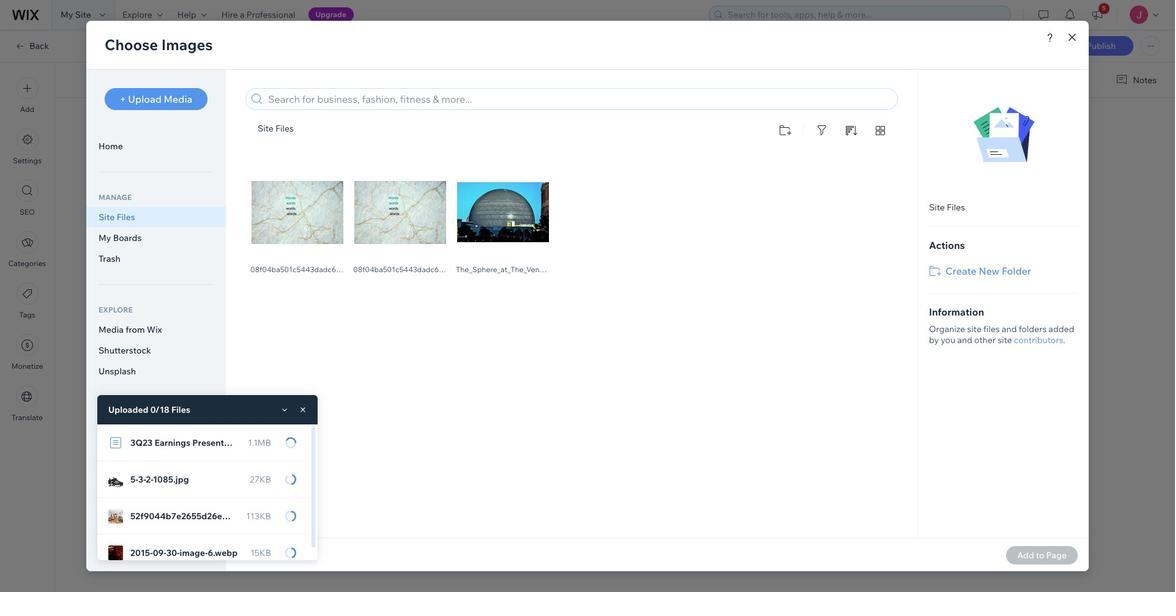 Task type: vqa. For each thing, say whether or not it's contained in the screenshot.
Scheduled Button at top
no



Task type: describe. For each thing, give the bounding box(es) containing it.
notes button
[[1111, 72, 1161, 88]]

manage media
[[517, 195, 576, 206]]

publish
[[1086, 40, 1116, 51]]

seo button
[[16, 180, 38, 217]]

notes
[[1133, 74, 1157, 85]]

preview button
[[1019, 41, 1050, 52]]

add
[[20, 105, 34, 114]]

hire
[[221, 9, 238, 20]]

tags
[[19, 310, 35, 320]]

help button
[[170, 0, 214, 29]]

5
[[1102, 4, 1106, 12]]

5 button
[[1084, 0, 1111, 29]]

paragraph button
[[395, 70, 451, 88]]

paragraph
[[397, 73, 439, 84]]

hire a professional link
[[214, 0, 303, 29]]

preview
[[1019, 41, 1050, 52]]

settings button
[[13, 129, 42, 165]]

tags button
[[16, 283, 38, 320]]

help
[[177, 9, 196, 20]]

my
[[61, 9, 73, 20]]

add button
[[16, 77, 38, 114]]

manage
[[517, 195, 549, 206]]

menu containing add
[[0, 70, 54, 430]]

Add a Catchy Title text field
[[388, 113, 828, 136]]

translate button
[[12, 386, 43, 422]]

monetize
[[11, 362, 43, 371]]

categories
[[8, 259, 46, 268]]

back
[[29, 40, 49, 51]]

upgrade
[[316, 10, 346, 19]]

media
[[551, 195, 576, 206]]



Task type: locate. For each thing, give the bounding box(es) containing it.
categories button
[[8, 231, 46, 268]]

menu
[[0, 70, 54, 430]]

upgrade button
[[308, 7, 354, 22]]

a
[[240, 9, 245, 20]]

seo
[[20, 208, 35, 217]]

translate
[[12, 413, 43, 422]]

publish button
[[1069, 36, 1134, 56]]

monetize button
[[11, 334, 43, 371]]

professional
[[246, 9, 295, 20]]

manage media button
[[499, 192, 579, 209]]

site
[[75, 9, 91, 20]]

settings
[[13, 156, 42, 165]]

my site
[[61, 9, 91, 20]]

hire a professional
[[221, 9, 295, 20]]

explore
[[122, 9, 152, 20]]

Search for tools, apps, help & more... field
[[724, 6, 1007, 23]]

back button
[[15, 40, 49, 51]]



